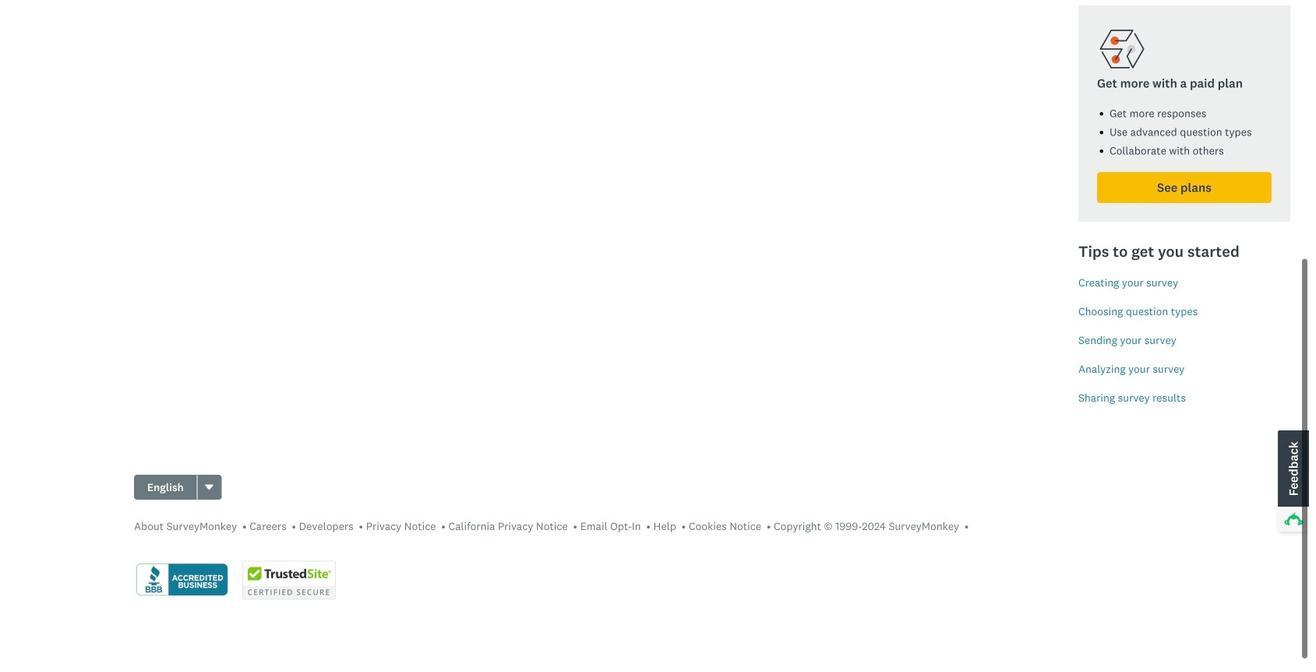 Task type: vqa. For each thing, say whether or not it's contained in the screenshot.
ChevronRight ICON
no



Task type: describe. For each thing, give the bounding box(es) containing it.
trustedsite helps keep you safe from identity theft, credit card fraud, spyware, spam, viruses and online scams image
[[242, 561, 336, 600]]

response based pricing icon image
[[1097, 24, 1147, 74]]

language dropdown image
[[204, 482, 215, 493]]

language dropdown image
[[205, 485, 214, 491]]



Task type: locate. For each thing, give the bounding box(es) containing it.
click to verify bbb accreditation and to see a bbb report. image
[[134, 563, 230, 599]]

group
[[134, 475, 222, 500]]



